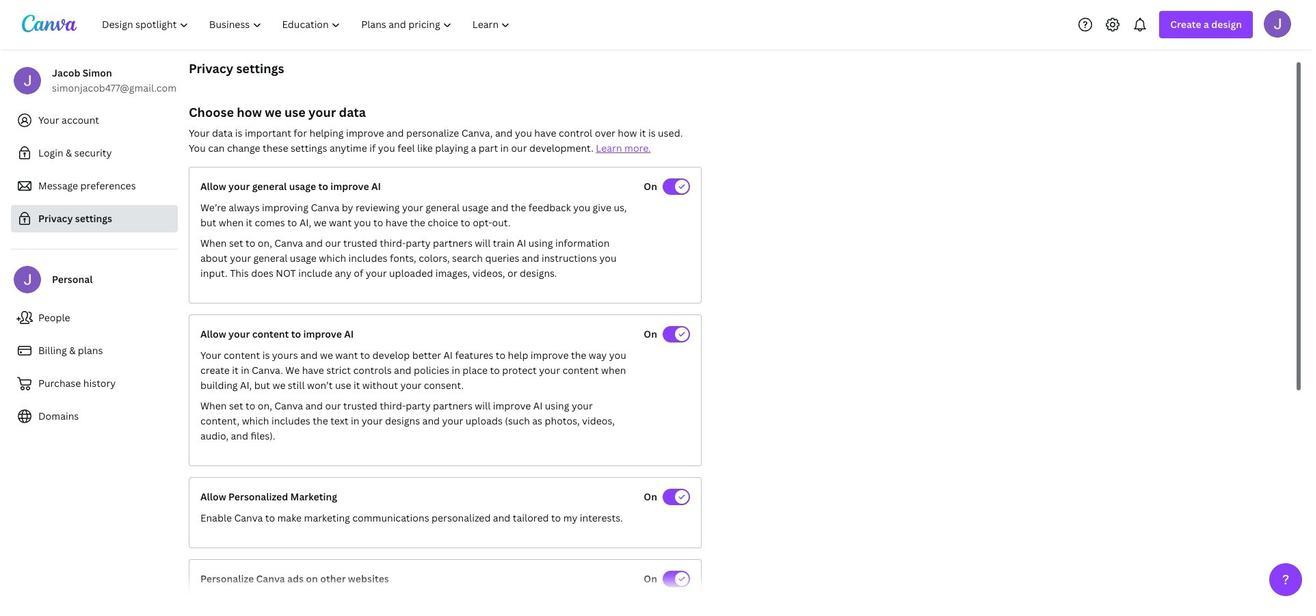 Task type: locate. For each thing, give the bounding box(es) containing it.
jacob simon image
[[1264, 10, 1292, 37]]



Task type: describe. For each thing, give the bounding box(es) containing it.
top level navigation element
[[93, 11, 522, 38]]



Task type: vqa. For each thing, say whether or not it's contained in the screenshot.
JACOB SIMON image
yes



